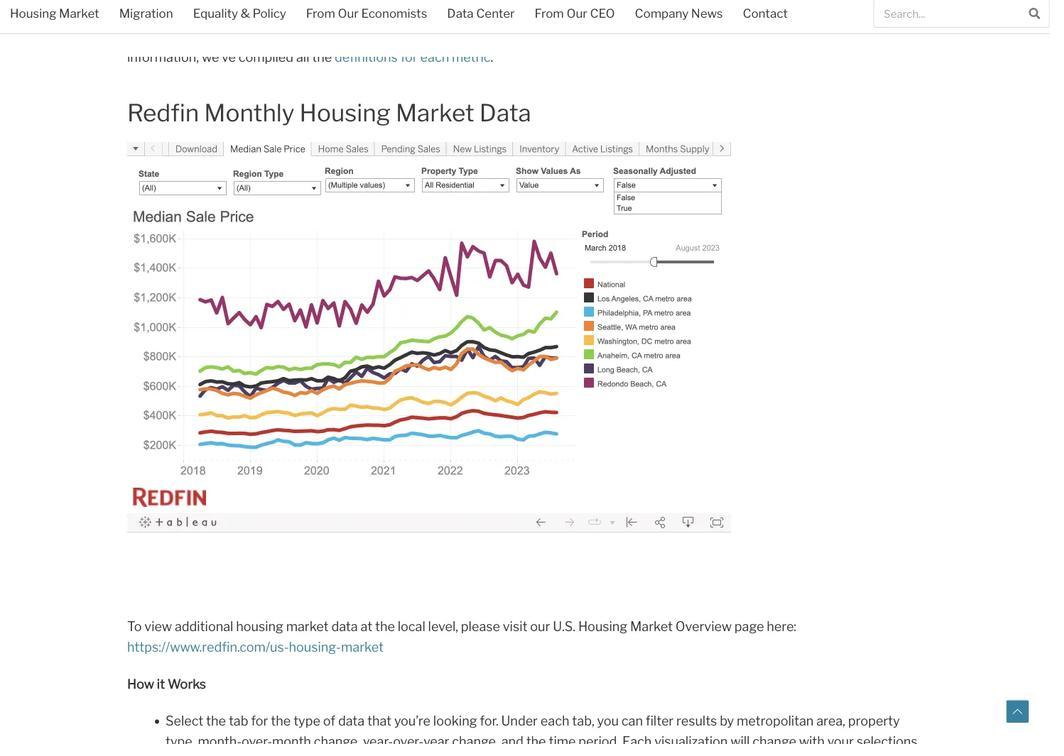 Task type: vqa. For each thing, say whether or not it's contained in the screenshot.
Share to the left
no



Task type: locate. For each thing, give the bounding box(es) containing it.
. for more information, we've compiled all the
[[127, 29, 905, 65]]

Search... search field
[[875, 0, 1021, 27]]

1 horizontal spatial of
[[323, 714, 335, 729]]

1 vertical spatial about
[[127, 29, 162, 44]]

data down 12-
[[447, 6, 474, 21]]

from our economists link
[[296, 0, 437, 30]]

1 vertical spatial and
[[389, 8, 411, 24]]

1 vertical spatial metropolitan
[[737, 714, 814, 729]]

full
[[750, 29, 768, 44]]

0 horizontal spatial with
[[519, 8, 545, 24]]

the
[[785, 8, 805, 24], [727, 29, 747, 44], [312, 49, 332, 65], [375, 619, 395, 635], [206, 714, 226, 729], [271, 714, 291, 729], [526, 734, 546, 745]]

from down as
[[306, 6, 335, 21]]

of left this
[[145, 8, 158, 24]]

additional
[[175, 619, 233, 635]]

here up this
[[175, 0, 202, 3]]

dataset
[[771, 29, 816, 44]]

please left visit at the bottom of page
[[461, 619, 500, 635]]

metropolitan up the 'contact' at the right top of page
[[723, 0, 801, 3]]

each
[[420, 49, 449, 65], [541, 714, 570, 729]]

company news link
[[625, 0, 733, 30]]

2 horizontal spatial housing
[[578, 619, 628, 635]]

0 vertical spatial about
[[747, 8, 782, 24]]

4
[[426, 0, 434, 3]]

any
[[666, 8, 687, 24]]

metric inside the all data here is computed daily as either a rolling 1, 4 or 12-week window. the local data is grouped by metropolitan area and by county. all of this data is subject to revisions weekly and should be viewed with caution. if there are any concerns about the data or questions about metric definitions, please e-mail econdata@redfin.com or press@redfin.com. you can download the full dataset
[[165, 29, 203, 44]]

econdata@redfin.com
[[356, 29, 486, 44]]

you
[[617, 29, 639, 44]]

with inside the all data here is computed daily as either a rolling 1, 4 or 12-week window. the local data is grouped by metropolitan area and by county. all of this data is subject to revisions weekly and should be viewed with caution. if there are any concerns about the data or questions about metric definitions, please e-mail econdata@redfin.com or press@redfin.com. you can download the full dataset
[[519, 8, 545, 24]]

and down the under
[[501, 734, 524, 745]]

policy
[[253, 6, 286, 21]]

0 horizontal spatial from
[[306, 6, 335, 21]]

please inside to view additional housing market data at the local level, please visit our u.s. housing market overview page here: https://www.redfin.com/us-housing-market
[[461, 619, 500, 635]]

market down at in the bottom of the page
[[341, 640, 384, 655]]

1 horizontal spatial each
[[541, 714, 570, 729]]

1 horizontal spatial for
[[401, 49, 418, 65]]

2 vertical spatial housing
[[578, 619, 628, 635]]

2 vertical spatial and
[[501, 734, 524, 745]]

our down either
[[338, 6, 359, 21]]

housing
[[10, 6, 56, 21], [300, 99, 391, 127], [578, 619, 628, 635]]

each down the "econdata@redfin.com"
[[420, 49, 449, 65]]

the inside . for more information, we've compiled all the
[[312, 49, 332, 65]]

definitions for each metric link
[[335, 49, 491, 65]]

you
[[597, 714, 619, 729]]

the inside to view additional housing market data at the local level, please visit our u.s. housing market overview page here: https://www.redfin.com/us-housing-market
[[375, 619, 395, 635]]

ceo
[[590, 6, 615, 21]]

1 horizontal spatial from
[[535, 6, 564, 21]]

and down rolling
[[389, 8, 411, 24]]

page
[[735, 619, 764, 635]]

compiled
[[239, 49, 294, 65]]

area,
[[817, 714, 846, 729]]

housing inside to view additional housing market data at the local level, please visit our u.s. housing market overview page here: https://www.redfin.com/us-housing-market
[[578, 619, 628, 635]]

from
[[306, 6, 335, 21], [535, 6, 564, 21]]

0 horizontal spatial each
[[420, 49, 449, 65]]

0 horizontal spatial here
[[175, 0, 202, 3]]

grouped
[[654, 0, 704, 3]]

or up here link
[[837, 8, 849, 24]]

can inside select the tab for the type of data that you're looking for. under each tab, you can filter results by metropolitan area, property type, month-over-month change, year-over-year change, and the time period. each visualization will change with your selections.
[[622, 714, 643, 729]]

0 horizontal spatial for
[[251, 714, 268, 729]]

level,
[[428, 619, 458, 635]]

it
[[157, 677, 165, 692]]

with inside select the tab for the type of data that you're looking for. under each tab, you can filter results by metropolitan area, property type, month-over-month change, year-over-year change, and the time period. each visualization will change with your selections.
[[799, 734, 825, 745]]

0 vertical spatial here
[[175, 0, 202, 3]]

and inside select the tab for the type of data that you're looking for. under each tab, you can filter results by metropolitan area, property type, month-over-month change, year-over-year change, and the time period. each visualization will change with your selections.
[[501, 734, 524, 745]]

. left for
[[846, 29, 848, 44]]

1 vertical spatial market
[[396, 99, 475, 127]]

for.
[[480, 714, 499, 729]]

our
[[530, 619, 550, 635]]

2 over- from the left
[[393, 734, 424, 745]]

metric down be
[[452, 49, 491, 65]]

1 horizontal spatial market
[[341, 640, 384, 655]]

about down migration
[[127, 29, 162, 44]]

for right tab
[[251, 714, 268, 729]]

view
[[144, 619, 172, 635]]

filter
[[646, 714, 674, 729]]

with down 'window.'
[[519, 8, 545, 24]]

0 horizontal spatial please
[[275, 29, 314, 44]]

1 horizontal spatial our
[[567, 6, 587, 21]]

or right 4
[[437, 0, 449, 3]]

here left for
[[819, 29, 846, 44]]

1 vertical spatial data
[[480, 99, 531, 127]]

this
[[160, 8, 182, 24]]

housing market link
[[0, 0, 109, 30]]

migration link
[[109, 0, 183, 30]]

here:
[[767, 619, 797, 635]]

with
[[519, 8, 545, 24], [799, 734, 825, 745]]

. inside . for more information, we've compiled all the
[[846, 29, 848, 44]]

1 horizontal spatial market
[[396, 99, 475, 127]]

is
[[204, 0, 214, 3], [641, 0, 651, 3], [214, 8, 224, 24]]

2 horizontal spatial or
[[837, 8, 849, 24]]

1 horizontal spatial local
[[582, 0, 609, 3]]

0 vertical spatial metropolitan
[[723, 0, 801, 3]]

local
[[582, 0, 609, 3], [398, 619, 425, 635]]

and right the area
[[832, 0, 854, 3]]

local left the level,
[[398, 619, 425, 635]]

. down viewed
[[491, 49, 493, 65]]

over- down tab
[[242, 734, 272, 745]]

1 vertical spatial with
[[799, 734, 825, 745]]

for inside select the tab for the type of data that you're looking for. under each tab, you can filter results by metropolitan area, property type, month-over-month change, year-over-year change, and the time period. each visualization will change with your selections.
[[251, 714, 268, 729]]

1 horizontal spatial with
[[799, 734, 825, 745]]

market
[[59, 6, 99, 21], [396, 99, 475, 127], [630, 619, 673, 635]]

metropolitan
[[723, 0, 801, 3], [737, 714, 814, 729]]

from down the
[[535, 6, 564, 21]]

1 vertical spatial here
[[819, 29, 846, 44]]

2 our from the left
[[567, 6, 587, 21]]

0 vertical spatial housing
[[10, 6, 56, 21]]

all up migration
[[127, 0, 143, 3]]

0 vertical spatial please
[[275, 29, 314, 44]]

change, down type
[[314, 734, 360, 745]]

information,
[[127, 49, 199, 65]]

0 horizontal spatial metric
[[165, 29, 203, 44]]

0 vertical spatial for
[[401, 49, 418, 65]]

data left that on the bottom left
[[338, 714, 365, 729]]

change,
[[314, 734, 360, 745], [452, 734, 499, 745]]

please
[[275, 29, 314, 44], [461, 619, 500, 635]]

each up time on the bottom of the page
[[541, 714, 570, 729]]

about up "full"
[[747, 8, 782, 24]]

the up dataset
[[785, 8, 805, 24]]

0 horizontal spatial market
[[286, 619, 329, 635]]

press@redfin.com.
[[504, 29, 614, 44]]

0 horizontal spatial data
[[447, 6, 474, 21]]

data inside select the tab for the type of data that you're looking for. under each tab, you can filter results by metropolitan area, property type, month-over-month change, year-over-year change, and the time period. each visualization will change with your selections.
[[338, 714, 365, 729]]

metric down this
[[165, 29, 203, 44]]

2 horizontal spatial market
[[630, 619, 673, 635]]

0 vertical spatial all
[[127, 0, 143, 3]]

from our economists
[[306, 6, 427, 21]]

1 vertical spatial local
[[398, 619, 425, 635]]

from our ceo link
[[525, 0, 625, 30]]

0 vertical spatial or
[[437, 0, 449, 3]]

are
[[644, 8, 663, 24]]

1 vertical spatial of
[[323, 714, 335, 729]]

market down the definitions for each metric .
[[396, 99, 475, 127]]

data
[[145, 0, 172, 3], [612, 0, 639, 3], [185, 8, 212, 24], [807, 8, 834, 24], [331, 619, 358, 635], [338, 714, 365, 729]]

1 vertical spatial each
[[541, 714, 570, 729]]

search image
[[1029, 8, 1041, 19]]

0 horizontal spatial housing
[[10, 6, 56, 21]]

2 vertical spatial or
[[489, 29, 502, 44]]

0 vertical spatial market
[[59, 6, 99, 21]]

metric
[[165, 29, 203, 44], [452, 49, 491, 65]]

of right type
[[323, 714, 335, 729]]

0 vertical spatial with
[[519, 8, 545, 24]]

over-
[[242, 734, 272, 745], [393, 734, 424, 745]]

https://www.redfin.com/us-housing-market link
[[127, 640, 384, 655]]

is left &
[[214, 8, 224, 24]]

metropolitan up change
[[737, 714, 814, 729]]

should
[[414, 8, 454, 24]]

all data here is computed daily as either a rolling 1, 4 or 12-week window. the local data is grouped by metropolitan area and by county. all of this data is subject to revisions weekly and should be viewed with caution. if there are any concerns about the data or questions about metric definitions, please e-mail econdata@redfin.com or press@redfin.com. you can download the full dataset
[[127, 0, 917, 44]]

under
[[501, 714, 538, 729]]

0 vertical spatial data
[[447, 6, 474, 21]]

selections.
[[857, 734, 920, 745]]

market left overview
[[630, 619, 673, 635]]

1 vertical spatial for
[[251, 714, 268, 729]]

1 horizontal spatial please
[[461, 619, 500, 635]]

market left migration
[[59, 6, 99, 21]]

by up will
[[720, 714, 734, 729]]

1 from from the left
[[306, 6, 335, 21]]

please up all
[[275, 29, 314, 44]]

2 horizontal spatial and
[[832, 0, 854, 3]]

there
[[609, 8, 641, 24]]

all
[[296, 49, 309, 65]]

0 horizontal spatial over-
[[242, 734, 272, 745]]

over- down the you're
[[393, 734, 424, 745]]

local up ceo at the right top
[[582, 0, 609, 3]]

with down area,
[[799, 734, 825, 745]]

1 vertical spatial housing
[[300, 99, 391, 127]]

0 horizontal spatial local
[[398, 619, 425, 635]]

1 horizontal spatial over-
[[393, 734, 424, 745]]

migration
[[119, 6, 173, 21]]

&
[[241, 6, 250, 21]]

housing-
[[289, 640, 341, 655]]

here
[[175, 0, 202, 3], [819, 29, 846, 44]]

1 vertical spatial all
[[127, 8, 143, 24]]

2 from from the left
[[535, 6, 564, 21]]

0 horizontal spatial of
[[145, 8, 158, 24]]

visit
[[503, 619, 528, 635]]

2 vertical spatial market
[[630, 619, 673, 635]]

data
[[447, 6, 474, 21], [480, 99, 531, 127]]

None search field
[[874, 0, 1050, 28]]

is up are
[[641, 0, 651, 3]]

0 horizontal spatial and
[[389, 8, 411, 24]]

0 horizontal spatial change,
[[314, 734, 360, 745]]

0 vertical spatial market
[[286, 619, 329, 635]]

0 vertical spatial can
[[642, 29, 663, 44]]

of inside the all data here is computed daily as either a rolling 1, 4 or 12-week window. the local data is grouped by metropolitan area and by county. all of this data is subject to revisions weekly and should be viewed with caution. if there are any concerns about the data or questions about metric definitions, please e-mail econdata@redfin.com or press@redfin.com. you can download the full dataset
[[145, 8, 158, 24]]

download
[[666, 29, 724, 44]]

0 vertical spatial .
[[846, 29, 848, 44]]

1 vertical spatial .
[[491, 49, 493, 65]]

our down the
[[567, 6, 587, 21]]

data left at in the bottom of the page
[[331, 619, 358, 635]]

for
[[401, 49, 418, 65], [251, 714, 268, 729]]

from for from our ceo
[[535, 6, 564, 21]]

for down the "econdata@redfin.com"
[[401, 49, 418, 65]]

our for ceo
[[567, 6, 587, 21]]

data right this
[[185, 8, 212, 24]]

0 horizontal spatial our
[[338, 6, 359, 21]]

of
[[145, 8, 158, 24], [323, 714, 335, 729]]

1 vertical spatial please
[[461, 619, 500, 635]]

1 horizontal spatial .
[[846, 29, 848, 44]]

can up each
[[622, 714, 643, 729]]

all left this
[[127, 8, 143, 24]]

0 vertical spatial local
[[582, 0, 609, 3]]

1 horizontal spatial and
[[501, 734, 524, 745]]

change, down for.
[[452, 734, 499, 745]]

visualization
[[655, 734, 728, 745]]

0 vertical spatial each
[[420, 49, 449, 65]]

1 vertical spatial can
[[622, 714, 643, 729]]

month
[[272, 734, 311, 745]]

0 vertical spatial of
[[145, 8, 158, 24]]

u.s.
[[553, 619, 576, 635]]

1 vertical spatial metric
[[452, 49, 491, 65]]

if
[[598, 8, 606, 24]]

1 horizontal spatial change,
[[452, 734, 499, 745]]

about
[[747, 8, 782, 24], [127, 29, 162, 44]]

to
[[273, 8, 286, 24]]

1 horizontal spatial data
[[480, 99, 531, 127]]

0 vertical spatial metric
[[165, 29, 203, 44]]

0 horizontal spatial market
[[59, 6, 99, 21]]

each inside select the tab for the type of data that you're looking for. under each tab, you can filter results by metropolitan area, property type, month-over-month change, year-over-year change, and the time period. each visualization will change with your selections.
[[541, 714, 570, 729]]

0 vertical spatial and
[[832, 0, 854, 3]]

the right all
[[312, 49, 332, 65]]

market up housing-
[[286, 619, 329, 635]]

can down are
[[642, 29, 663, 44]]

the right at in the bottom of the page
[[375, 619, 395, 635]]

from for from our economists
[[306, 6, 335, 21]]

to view additional housing market data at the local level, please visit our u.s. housing market overview page here: https://www.redfin.com/us-housing-market
[[127, 619, 797, 655]]

1 horizontal spatial or
[[489, 29, 502, 44]]

housing market
[[10, 6, 99, 21]]

or down viewed
[[489, 29, 502, 44]]

data down . for more information, we've compiled all the at top
[[480, 99, 531, 127]]

1 our from the left
[[338, 6, 359, 21]]

computed
[[217, 0, 278, 3]]



Task type: describe. For each thing, give the bounding box(es) containing it.
data up migration
[[145, 0, 172, 3]]

select
[[166, 714, 203, 729]]

2 change, from the left
[[452, 734, 499, 745]]

local inside the all data here is computed daily as either a rolling 1, 4 or 12-week window. the local data is grouped by metropolitan area and by county. all of this data is subject to revisions weekly and should be viewed with caution. if there are any concerns about the data or questions about metric definitions, please e-mail econdata@redfin.com or press@redfin.com. you can download the full dataset
[[582, 0, 609, 3]]

select the tab for the type of data that you're looking for. under each tab, you can filter results by metropolitan area, property type, month-over-month change, year-over-year change, and the time period. each visualization will change with your selections.
[[166, 714, 920, 745]]

definitions for each metric .
[[335, 49, 493, 65]]

daily
[[280, 0, 308, 3]]

we've
[[202, 49, 236, 65]]

weekly
[[345, 8, 386, 24]]

window.
[[505, 0, 553, 3]]

the down the under
[[526, 734, 546, 745]]

year
[[424, 734, 449, 745]]

to
[[127, 619, 142, 635]]

the left "full"
[[727, 29, 747, 44]]

rolling
[[375, 0, 412, 3]]

will
[[731, 734, 750, 745]]

1,
[[414, 0, 423, 3]]

0 horizontal spatial .
[[491, 49, 493, 65]]

1 horizontal spatial about
[[747, 8, 782, 24]]

2 all from the top
[[127, 8, 143, 24]]

please inside the all data here is computed daily as either a rolling 1, 4 or 12-week window. the local data is grouped by metropolitan area and by county. all of this data is subject to revisions weekly and should be viewed with caution. if there are any concerns about the data or questions about metric definitions, please e-mail econdata@redfin.com or press@redfin.com. you can download the full dataset
[[275, 29, 314, 44]]

overview
[[676, 619, 732, 635]]

more
[[873, 29, 905, 44]]

market inside to view additional housing market data at the local level, please visit our u.s. housing market overview page here: https://www.redfin.com/us-housing-market
[[630, 619, 673, 635]]

contact link
[[733, 0, 798, 30]]

0 horizontal spatial or
[[437, 0, 449, 3]]

be
[[457, 8, 472, 24]]

a
[[365, 0, 372, 3]]

0 horizontal spatial about
[[127, 29, 162, 44]]

you're
[[394, 714, 431, 729]]

company news
[[635, 6, 723, 21]]

the up the month at the bottom
[[271, 714, 291, 729]]

from our ceo
[[535, 6, 615, 21]]

works
[[168, 677, 206, 692]]

the
[[556, 0, 579, 3]]

1 change, from the left
[[314, 734, 360, 745]]

monthly
[[204, 99, 295, 127]]

questions
[[852, 8, 911, 24]]

results
[[677, 714, 717, 729]]

data down the area
[[807, 8, 834, 24]]

revisions
[[288, 8, 342, 24]]

for
[[851, 29, 870, 44]]

each
[[622, 734, 652, 745]]

local inside to view additional housing market data at the local level, please visit our u.s. housing market overview page here: https://www.redfin.com/us-housing-market
[[398, 619, 425, 635]]

by up news
[[707, 0, 721, 3]]

with for caution.
[[519, 8, 545, 24]]

subject
[[227, 8, 271, 24]]

https://www.redfin.com/us-
[[127, 640, 289, 655]]

can inside the all data here is computed daily as either a rolling 1, 4 or 12-week window. the local data is grouped by metropolitan area and by county. all of this data is subject to revisions weekly and should be viewed with caution. if there are any concerns about the data or questions about metric definitions, please e-mail econdata@redfin.com or press@redfin.com. you can download the full dataset
[[642, 29, 663, 44]]

redfin
[[127, 99, 199, 127]]

data inside to view additional housing market data at the local level, please visit our u.s. housing market overview page here: https://www.redfin.com/us-housing-market
[[331, 619, 358, 635]]

here link
[[819, 29, 846, 44]]

company
[[635, 6, 689, 21]]

tab
[[229, 714, 248, 729]]

1 vertical spatial or
[[837, 8, 849, 24]]

housing inside housing market link
[[10, 6, 56, 21]]

is up 'equality' at left top
[[204, 0, 214, 3]]

change
[[753, 734, 796, 745]]

economists
[[361, 6, 427, 21]]

equality & policy
[[193, 6, 286, 21]]

contact
[[743, 6, 788, 21]]

e-
[[316, 29, 329, 44]]

1 horizontal spatial housing
[[300, 99, 391, 127]]

here inside the all data here is computed daily as either a rolling 1, 4 or 12-week window. the local data is grouped by metropolitan area and by county. all of this data is subject to revisions weekly and should be viewed with caution. if there are any concerns about the data or questions about metric definitions, please e-mail econdata@redfin.com or press@redfin.com. you can download the full dataset
[[175, 0, 202, 3]]

1 all from the top
[[127, 0, 143, 3]]

1 horizontal spatial metric
[[452, 49, 491, 65]]

year-
[[363, 734, 393, 745]]

1 vertical spatial market
[[341, 640, 384, 655]]

property
[[848, 714, 900, 729]]

county.
[[874, 0, 917, 3]]

our for economists
[[338, 6, 359, 21]]

tab,
[[572, 714, 595, 729]]

by up questions
[[857, 0, 871, 3]]

definitions
[[335, 49, 398, 65]]

equality & policy link
[[183, 0, 296, 30]]

news
[[691, 6, 723, 21]]

data up there
[[612, 0, 639, 3]]

by inside select the tab for the type of data that you're looking for. under each tab, you can filter results by metropolitan area, property type, month-over-month change, year-over-year change, and the time period. each visualization will change with your selections.
[[720, 714, 734, 729]]

equality
[[193, 6, 238, 21]]

of inside select the tab for the type of data that you're looking for. under each tab, you can filter results by metropolitan area, property type, month-over-month change, year-over-year change, and the time period. each visualization will change with your selections.
[[323, 714, 335, 729]]

housing
[[236, 619, 283, 635]]

caution.
[[548, 8, 595, 24]]

looking
[[433, 714, 477, 729]]

1 horizontal spatial here
[[819, 29, 846, 44]]

definitions,
[[206, 29, 272, 44]]

either
[[327, 0, 362, 3]]

metropolitan inside select the tab for the type of data that you're looking for. under each tab, you can filter results by metropolitan area, property type, month-over-month change, year-over-year change, and the time period. each visualization will change with your selections.
[[737, 714, 814, 729]]

your
[[828, 734, 854, 745]]

redfin monthly housing market data
[[127, 99, 531, 127]]

data center
[[447, 6, 515, 21]]

month-
[[198, 734, 242, 745]]

metropolitan inside the all data here is computed daily as either a rolling 1, 4 or 12-week window. the local data is grouped by metropolitan area and by county. all of this data is subject to revisions weekly and should be viewed with caution. if there are any concerns about the data or questions about metric definitions, please e-mail econdata@redfin.com or press@redfin.com. you can download the full dataset
[[723, 0, 801, 3]]

time
[[549, 734, 576, 745]]

that
[[367, 714, 392, 729]]

with for your
[[799, 734, 825, 745]]

12-
[[452, 0, 470, 3]]

type,
[[166, 734, 195, 745]]

period.
[[579, 734, 620, 745]]

1 over- from the left
[[242, 734, 272, 745]]

concerns
[[690, 8, 745, 24]]

data center link
[[437, 0, 525, 30]]

the up month-
[[206, 714, 226, 729]]



